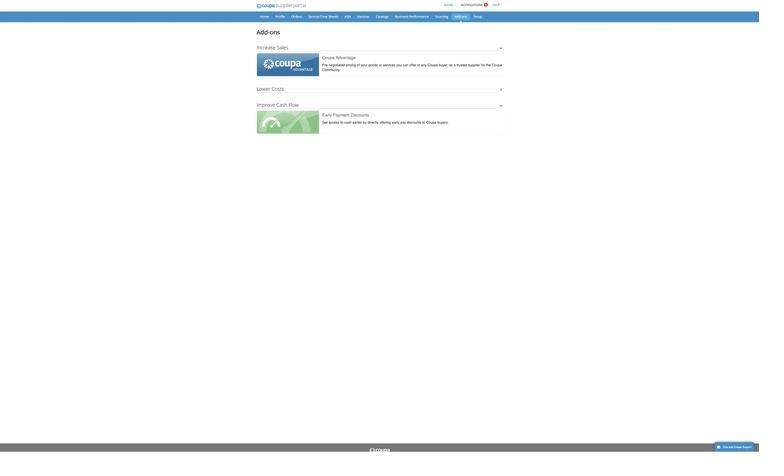 Task type: describe. For each thing, give the bounding box(es) containing it.
sourcing link
[[576, 18, 601, 27]]

sales
[[369, 59, 384, 68]]

increase sales
[[342, 59, 384, 68]]

invoices
[[476, 19, 493, 25]]

community.
[[430, 91, 454, 96]]

setup
[[631, 19, 643, 25]]

buyer,
[[585, 84, 597, 89]]

catalogs link
[[497, 18, 522, 27]]

business performance link
[[523, 18, 575, 27]]

cash
[[368, 136, 383, 145]]

service/time sheets link
[[407, 18, 455, 27]]

lower
[[342, 114, 360, 123]]

sourcing
[[580, 19, 598, 25]]

add-
[[606, 19, 615, 25]]

asn
[[460, 19, 468, 25]]

2 horizontal spatial coupa
[[656, 84, 669, 89]]

profile
[[367, 19, 380, 25]]

services
[[510, 84, 527, 89]]

0 horizontal spatial coupa
[[430, 73, 446, 80]]

business
[[527, 19, 544, 25]]

coupa advantage
[[430, 73, 474, 80]]

home
[[346, 19, 359, 25]]

goods
[[491, 84, 504, 89]]

service/time
[[411, 19, 437, 25]]

setup link
[[628, 18, 646, 27]]

performance
[[546, 19, 572, 25]]

to
[[556, 84, 560, 89]]

any
[[561, 84, 569, 89]]

pricing
[[461, 84, 475, 89]]

the
[[648, 84, 654, 89]]

costs
[[362, 114, 379, 123]]

a
[[605, 84, 607, 89]]

improve
[[342, 136, 367, 145]]

add-ons link
[[602, 18, 626, 27]]

of
[[476, 84, 480, 89]]

add-ons
[[606, 19, 623, 25]]



Task type: vqa. For each thing, say whether or not it's contained in the screenshot.
Select an Option 'text box'
no



Task type: locate. For each thing, give the bounding box(es) containing it.
coupa
[[430, 73, 446, 80], [570, 84, 584, 89], [656, 84, 669, 89]]

sheets
[[438, 19, 451, 25]]

lower costs
[[342, 114, 379, 123]]

pre-
[[430, 84, 438, 89]]

coupa up pre-
[[430, 73, 446, 80]]

or
[[505, 84, 509, 89]]

profile link
[[363, 18, 384, 27]]

pre-negotiated pricing of your goods or services you can offer to any coupa buyer, as a trusted supplier for the coupa community.
[[430, 84, 669, 96]]

as
[[599, 84, 604, 89]]

offer
[[546, 84, 555, 89]]

supplier
[[624, 84, 640, 89]]

catalogs
[[501, 19, 518, 25]]

trusted
[[609, 84, 623, 89]]

you
[[529, 84, 536, 89]]

orders
[[389, 19, 402, 25]]

for
[[641, 84, 647, 89]]

your
[[481, 84, 490, 89]]

ons
[[615, 19, 623, 25]]

orders link
[[385, 18, 406, 27]]

improve cash flow
[[342, 136, 398, 145]]

business performance
[[527, 19, 572, 25]]

flow
[[385, 136, 398, 145]]

navigation
[[589, 1, 670, 12]]

advantage
[[448, 73, 474, 80]]

invoices link
[[473, 18, 496, 27]]

1 horizontal spatial coupa
[[570, 84, 584, 89]]

coupa supplier portal image
[[338, 1, 412, 15]]

coupa right the
[[656, 84, 669, 89]]

can
[[537, 84, 545, 89]]

asn link
[[456, 18, 472, 27]]

service/time sheets
[[411, 19, 451, 25]]

coupa right "any"
[[570, 84, 584, 89]]

increase
[[342, 59, 367, 68]]

negotiated
[[438, 84, 460, 89]]

home link
[[343, 18, 362, 27]]



